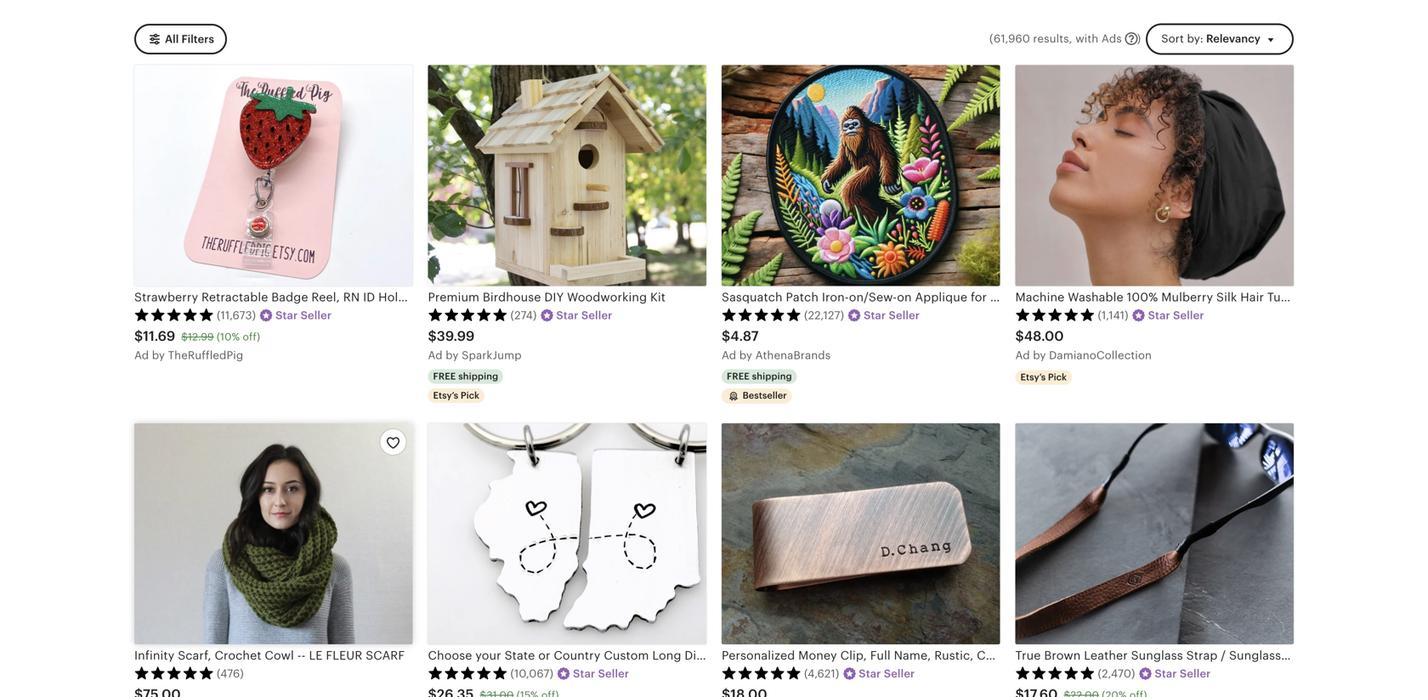 Task type: locate. For each thing, give the bounding box(es) containing it.
sparkjump
[[462, 349, 522, 362]]

seller for (4,621)
[[884, 667, 915, 680]]

0 horizontal spatial shipping
[[458, 371, 498, 382]]

(22,127)
[[804, 309, 844, 322]]

b down 39.99 at the left top of page
[[446, 349, 453, 362]]

woodworking
[[567, 290, 647, 304]]

athenabrands
[[755, 349, 831, 362]]

results,
[[1033, 32, 1072, 45]]

a left theruffledpig
[[134, 349, 142, 362]]

b down 4.87
[[739, 349, 747, 362]]

personalized money clip, full name, rustic, custom copper wallet clip, graduation gift for him, christmas present, birthday gift, antiqued image
[[722, 423, 1000, 644]]

star seller for (2,470)
[[1155, 667, 1211, 680]]

$ down machine
[[1015, 329, 1024, 344]]

1 horizontal spatial pick
[[1048, 372, 1067, 382]]

silk
[[1216, 290, 1237, 304]]

4.87
[[730, 329, 759, 344]]

y for 48.00
[[1040, 349, 1046, 362]]

(2,470)
[[1098, 667, 1135, 680]]

star down diy
[[556, 309, 579, 322]]

5 out of 5 stars image down premium
[[428, 308, 508, 321]]

d
[[142, 349, 149, 362], [435, 349, 443, 362], [729, 349, 736, 362], [1023, 349, 1030, 362]]

5 out of 5 stars image for (1,141)
[[1015, 308, 1095, 321]]

star for (10,067)
[[573, 667, 595, 680]]

1 horizontal spatial etsy's
[[1021, 372, 1046, 382]]

shipping
[[458, 371, 498, 382], [752, 371, 792, 382]]

d down 39.99 at the left top of page
[[435, 349, 443, 362]]

d down 4.87
[[729, 349, 736, 362]]

star seller down woodworking
[[556, 309, 612, 322]]

y inside $ 39.99 a d b y sparkjump
[[453, 349, 459, 362]]

y for 4.87
[[746, 349, 752, 362]]

2 a from the left
[[428, 349, 436, 362]]

48.00
[[1024, 329, 1064, 344]]

sort
[[1161, 32, 1184, 45]]

star seller for (274)
[[556, 309, 612, 322]]

5 out of 5 stars image down machine
[[1015, 308, 1095, 321]]

1 free from the left
[[433, 371, 456, 382]]

diy
[[544, 290, 564, 304]]

5 out of 5 stars image up 4.87
[[722, 308, 802, 321]]

y down 4.87
[[746, 349, 752, 362]]

5 out of 5 stars image down choose
[[428, 666, 508, 680]]

seller for (2,470)
[[1180, 667, 1211, 680]]

d down 11.69
[[142, 349, 149, 362]]

custom
[[604, 649, 649, 662]]

1 vertical spatial etsy's
[[433, 390, 458, 401]]

b down 11.69
[[152, 349, 159, 362]]

distance
[[685, 649, 735, 662]]

star seller right (2,470) in the bottom right of the page
[[1155, 667, 1211, 680]]

pick
[[1048, 372, 1067, 382], [461, 390, 479, 401]]

d for 48.00
[[1023, 349, 1030, 362]]

$ 4.87 a d b y athenabrands
[[722, 329, 831, 362]]

a up free shipping
[[722, 349, 729, 362]]

shipping inside free shipping etsy's pick
[[458, 371, 498, 382]]

free for free shipping
[[727, 371, 750, 382]]

(4,621)
[[804, 667, 839, 680]]

(
[[989, 32, 993, 45]]

5 out of 5 stars image down infinity
[[134, 666, 214, 680]]

$
[[134, 329, 143, 344], [428, 329, 437, 344], [722, 329, 730, 344], [1015, 329, 1024, 344], [181, 331, 188, 342]]

$ inside $ 39.99 a d b y sparkjump
[[428, 329, 437, 344]]

a up etsy's pick on the bottom
[[1015, 349, 1023, 362]]

seller right (22,127)
[[889, 309, 920, 322]]

with
[[1075, 32, 1099, 45]]

4 d from the left
[[1023, 349, 1030, 362]]

b down 48.00
[[1033, 349, 1040, 362]]

a inside $ 4.87 a d b y athenabrands
[[722, 349, 729, 362]]

premium birdhouse diy woodworking kit image
[[428, 65, 706, 286]]

long
[[652, 649, 681, 662]]

star right (4,621)
[[859, 667, 881, 680]]

seller down choose your state or country custom long distance keychain set
[[598, 667, 629, 680]]

5 out of 5 stars image for (10,067)
[[428, 666, 508, 680]]

mulberry
[[1161, 290, 1213, 304]]

3 a from the left
[[722, 349, 729, 362]]

5 out of 5 stars image down keychain
[[722, 666, 802, 680]]

a for 4.87
[[722, 349, 729, 362]]

0 vertical spatial pick
[[1048, 372, 1067, 382]]

star seller for (10,067)
[[573, 667, 629, 680]]

1 y from the left
[[159, 349, 165, 362]]

$ inside $ 4.87 a d b y athenabrands
[[722, 329, 730, 344]]

seller right (4,621)
[[884, 667, 915, 680]]

pick down $ 48.00 a d b y damianocollection at the right of page
[[1048, 372, 1067, 382]]

4 y from the left
[[1040, 349, 1046, 362]]

2 d from the left
[[435, 349, 443, 362]]

star down the country on the bottom of page
[[573, 667, 595, 680]]

b
[[152, 349, 159, 362], [446, 349, 453, 362], [739, 349, 747, 362], [1033, 349, 1040, 362]]

0 horizontal spatial pick
[[461, 390, 479, 401]]

star seller right (4,621)
[[859, 667, 915, 680]]

etsy's down 48.00
[[1021, 372, 1046, 382]]

$ up free shipping
[[722, 329, 730, 344]]

star seller for (4,621)
[[859, 667, 915, 680]]

d inside $ 39.99 a d b y sparkjump
[[435, 349, 443, 362]]

etsy's down $ 39.99 a d b y sparkjump
[[433, 390, 458, 401]]

b inside $ 4.87 a d b y athenabrands
[[739, 349, 747, 362]]

1 d from the left
[[142, 349, 149, 362]]

5 out of 5 stars image up 11.69
[[134, 308, 214, 321]]

4 a from the left
[[1015, 349, 1023, 362]]

2 shipping from the left
[[752, 371, 792, 382]]

3 d from the left
[[729, 349, 736, 362]]

sleeping
[[1332, 290, 1384, 304]]

shipping for free shipping
[[752, 371, 792, 382]]

5 out of 5 stars image left (2,470) in the bottom right of the page
[[1015, 666, 1095, 680]]

set
[[794, 649, 813, 662]]

$ left 12.99 on the top of the page
[[134, 329, 143, 344]]

39.99
[[437, 329, 475, 344]]

star seller for (22,127)
[[864, 309, 920, 322]]

100%
[[1127, 290, 1158, 304]]

1 vertical spatial pick
[[461, 390, 479, 401]]

$ for 4.87
[[722, 329, 730, 344]]

2 y from the left
[[453, 349, 459, 362]]

a up free shipping etsy's pick
[[428, 349, 436, 362]]

fleur
[[326, 649, 362, 662]]

star
[[276, 309, 298, 322], [556, 309, 579, 322], [864, 309, 886, 322], [1148, 309, 1170, 322], [573, 667, 595, 680], [859, 667, 881, 680], [1155, 667, 1177, 680]]

scarf
[[366, 649, 405, 662]]

etsy's pick
[[1021, 372, 1067, 382]]

d for 4.87
[[729, 349, 736, 362]]

a inside $ 39.99 a d b y sparkjump
[[428, 349, 436, 362]]

$ inside $ 48.00 a d b y damianocollection
[[1015, 329, 1024, 344]]

star seller right (22,127)
[[864, 309, 920, 322]]

$ 39.99 a d b y sparkjump
[[428, 329, 522, 362]]

y
[[159, 349, 165, 362], [453, 349, 459, 362], [746, 349, 752, 362], [1040, 349, 1046, 362]]

3 b from the left
[[739, 349, 747, 362]]

a inside $ 48.00 a d b y damianocollection
[[1015, 349, 1023, 362]]

with ads
[[1075, 32, 1122, 45]]

damianocollection
[[1049, 349, 1152, 362]]

seller
[[301, 309, 332, 322], [581, 309, 612, 322], [889, 309, 920, 322], [1173, 309, 1204, 322], [598, 667, 629, 680], [884, 667, 915, 680], [1180, 667, 1211, 680]]

seller down mulberry on the right of page
[[1173, 309, 1204, 322]]

a for 39.99
[[428, 349, 436, 362]]

1 a from the left
[[134, 349, 142, 362]]

free down 39.99 at the left top of page
[[433, 371, 456, 382]]

b inside $ 39.99 a d b y sparkjump
[[446, 349, 453, 362]]

star seller right (11,673)
[[276, 309, 332, 322]]

star down 100%
[[1148, 309, 1170, 322]]

4 b from the left
[[1033, 349, 1040, 362]]

(10%
[[217, 331, 240, 342]]

1 b from the left
[[152, 349, 159, 362]]

star for (4,621)
[[859, 667, 881, 680]]

d inside $ 4.87 a d b y athenabrands
[[729, 349, 736, 362]]

shipping down sparkjump
[[458, 371, 498, 382]]

seller for (10,067)
[[598, 667, 629, 680]]

y down 39.99 at the left top of page
[[453, 349, 459, 362]]

y down 48.00
[[1040, 349, 1046, 362]]

shipping up bestseller
[[752, 371, 792, 382]]

etsy's
[[1021, 372, 1046, 382], [433, 390, 458, 401]]

star for (2,470)
[[1155, 667, 1177, 680]]

free
[[433, 371, 456, 382], [727, 371, 750, 382]]

61,960
[[994, 32, 1030, 45]]

2 free from the left
[[727, 371, 750, 382]]

d inside $ 48.00 a d b y damianocollection
[[1023, 349, 1030, 362]]

seller for (11,673)
[[301, 309, 332, 322]]

y down 11.69
[[159, 349, 165, 362]]

star for (11,673)
[[276, 309, 298, 322]]

ads
[[1102, 32, 1122, 45]]

star seller down choose your state or country custom long distance keychain set
[[573, 667, 629, 680]]

turban
[[1267, 290, 1307, 304]]

5 out of 5 stars image
[[134, 308, 214, 321], [428, 308, 508, 321], [722, 308, 802, 321], [1015, 308, 1095, 321], [134, 666, 214, 680], [428, 666, 508, 680], [722, 666, 802, 680], [1015, 666, 1095, 680]]

2 b from the left
[[446, 349, 453, 362]]

1 horizontal spatial free
[[727, 371, 750, 382]]

star seller for (1,141)
[[1148, 309, 1204, 322]]

1 horizontal spatial shipping
[[752, 371, 792, 382]]

d inside $ 11.69 $ 12.99 (10% off) a d b y theruffledpig
[[142, 349, 149, 362]]

1 shipping from the left
[[458, 371, 498, 382]]

star seller down mulberry on the right of page
[[1148, 309, 1204, 322]]

seller right (11,673)
[[301, 309, 332, 322]]

0 horizontal spatial free
[[433, 371, 456, 382]]

choose
[[428, 649, 472, 662]]

d down 48.00
[[1023, 349, 1030, 362]]

3 y from the left
[[746, 349, 752, 362]]

free inside free shipping etsy's pick
[[433, 371, 456, 382]]

b inside $ 48.00 a d b y damianocollection
[[1033, 349, 1040, 362]]

y for 39.99
[[453, 349, 459, 362]]

free up bestseller
[[727, 371, 750, 382]]

seller down woodworking
[[581, 309, 612, 322]]

-
[[297, 649, 302, 662], [301, 649, 306, 662]]

machine washable 100% mulberry silk hair turban for sleeping
[[1015, 290, 1384, 304]]

seller right (2,470) in the bottom right of the page
[[1180, 667, 1211, 680]]

0 horizontal spatial etsy's
[[433, 390, 458, 401]]

star right (2,470) in the bottom right of the page
[[1155, 667, 1177, 680]]

y inside $ 4.87 a d b y athenabrands
[[746, 349, 752, 362]]

y inside $ 48.00 a d b y damianocollection
[[1040, 349, 1046, 362]]

5 out of 5 stars image for (22,127)
[[722, 308, 802, 321]]

free for free shipping etsy's pick
[[433, 371, 456, 382]]

pick down sparkjump
[[461, 390, 479, 401]]

seller for (22,127)
[[889, 309, 920, 322]]

star right (22,127)
[[864, 309, 886, 322]]

washable
[[1068, 290, 1124, 304]]

$ down premium
[[428, 329, 437, 344]]

star seller
[[276, 309, 332, 322], [556, 309, 612, 322], [864, 309, 920, 322], [1148, 309, 1204, 322], [573, 667, 629, 680], [859, 667, 915, 680], [1155, 667, 1211, 680]]

star right (11,673)
[[276, 309, 298, 322]]

a
[[134, 349, 142, 362], [428, 349, 436, 362], [722, 349, 729, 362], [1015, 349, 1023, 362]]

2 - from the left
[[301, 649, 306, 662]]



Task type: describe. For each thing, give the bounding box(es) containing it.
)
[[1137, 32, 1141, 45]]

all
[[165, 33, 179, 45]]

birdhouse
[[483, 290, 541, 304]]

keychain
[[738, 649, 791, 662]]

(11,673)
[[217, 309, 256, 322]]

11.69
[[143, 329, 175, 344]]

premium
[[428, 290, 480, 304]]

or
[[538, 649, 550, 662]]

true brown leather sunglass strap / sunglass retainer / eyewear retainers / full grain leather / monogrammed image
[[1015, 423, 1294, 644]]

infinity scarf, crochet cowl -- le fleur scarf image
[[134, 423, 413, 644]]

sort by: relevancy
[[1161, 32, 1261, 45]]

strawberry retractable badge reel, rn id holder, glitter nurse key card, spring time, summer fun, medical gift, fruit accessories, dietician image
[[134, 65, 413, 286]]

(1,141)
[[1098, 309, 1129, 322]]

pick inside free shipping etsy's pick
[[461, 390, 479, 401]]

off)
[[243, 331, 260, 342]]

hair
[[1240, 290, 1264, 304]]

( 61,960 results,
[[989, 32, 1072, 45]]

$ 48.00 a d b y damianocollection
[[1015, 329, 1152, 362]]

$ 11.69 $ 12.99 (10% off) a d b y theruffledpig
[[134, 329, 260, 362]]

seller for (274)
[[581, 309, 612, 322]]

a for 48.00
[[1015, 349, 1023, 362]]

b inside $ 11.69 $ 12.99 (10% off) a d b y theruffledpig
[[152, 349, 159, 362]]

relevancy
[[1206, 32, 1261, 45]]

bestseller
[[743, 390, 787, 401]]

star seller for (11,673)
[[276, 309, 332, 322]]

your
[[475, 649, 501, 662]]

$ for 48.00
[[1015, 329, 1024, 344]]

premium birdhouse diy woodworking kit
[[428, 290, 666, 304]]

star for (274)
[[556, 309, 579, 322]]

choose your state or country custom long distance keychain set image
[[428, 423, 706, 644]]

all filters
[[165, 33, 214, 45]]

$ for 39.99
[[428, 329, 437, 344]]

(274)
[[510, 309, 537, 322]]

infinity
[[134, 649, 175, 662]]

free shipping
[[727, 371, 792, 382]]

12.99
[[188, 331, 214, 342]]

5 out of 5 stars image for (274)
[[428, 308, 508, 321]]

5 out of 5 stars image for (4,621)
[[722, 666, 802, 680]]

by:
[[1187, 32, 1204, 45]]

le
[[309, 649, 323, 662]]

b for 4.87
[[739, 349, 747, 362]]

choose your state or country custom long distance keychain set
[[428, 649, 813, 662]]

1 - from the left
[[297, 649, 302, 662]]

d for 39.99
[[435, 349, 443, 362]]

5 out of 5 stars image for (11,673)
[[134, 308, 214, 321]]

b for 39.99
[[446, 349, 453, 362]]

5 out of 5 stars image for (2,470)
[[1015, 666, 1095, 680]]

free shipping etsy's pick
[[433, 371, 498, 401]]

sasquatch patch iron-on/sew-on applique for clothing jacket vest jeans backpack, nature outdoor cryptid badge, bigfoot myth, creature legend image
[[722, 65, 1000, 286]]

theruffledpig
[[168, 349, 243, 362]]

$ for 11.69
[[134, 329, 143, 344]]

infinity scarf, crochet cowl -- le fleur scarf
[[134, 649, 405, 662]]

star for (22,127)
[[864, 309, 886, 322]]

state
[[505, 649, 535, 662]]

cowl
[[265, 649, 294, 662]]

5 out of 5 stars image for (476)
[[134, 666, 214, 680]]

filters
[[181, 33, 214, 45]]

(476)
[[217, 667, 244, 680]]

for
[[1311, 290, 1329, 304]]

all filters button
[[134, 24, 227, 54]]

$ right 11.69
[[181, 331, 188, 342]]

shipping for free shipping etsy's pick
[[458, 371, 498, 382]]

crochet
[[215, 649, 261, 662]]

seller for (1,141)
[[1173, 309, 1204, 322]]

b for 48.00
[[1033, 349, 1040, 362]]

machine washable 100% mulberry silk hair turban for sleeping image
[[1015, 65, 1294, 286]]

etsy's inside free shipping etsy's pick
[[433, 390, 458, 401]]

y inside $ 11.69 $ 12.99 (10% off) a d b y theruffledpig
[[159, 349, 165, 362]]

star for (1,141)
[[1148, 309, 1170, 322]]

scarf,
[[178, 649, 211, 662]]

a inside $ 11.69 $ 12.99 (10% off) a d b y theruffledpig
[[134, 349, 142, 362]]

kit
[[650, 290, 666, 304]]

country
[[554, 649, 601, 662]]

0 vertical spatial etsy's
[[1021, 372, 1046, 382]]

machine
[[1015, 290, 1065, 304]]

(10,067)
[[510, 667, 554, 680]]



Task type: vqa. For each thing, say whether or not it's contained in the screenshot.
Ships
no



